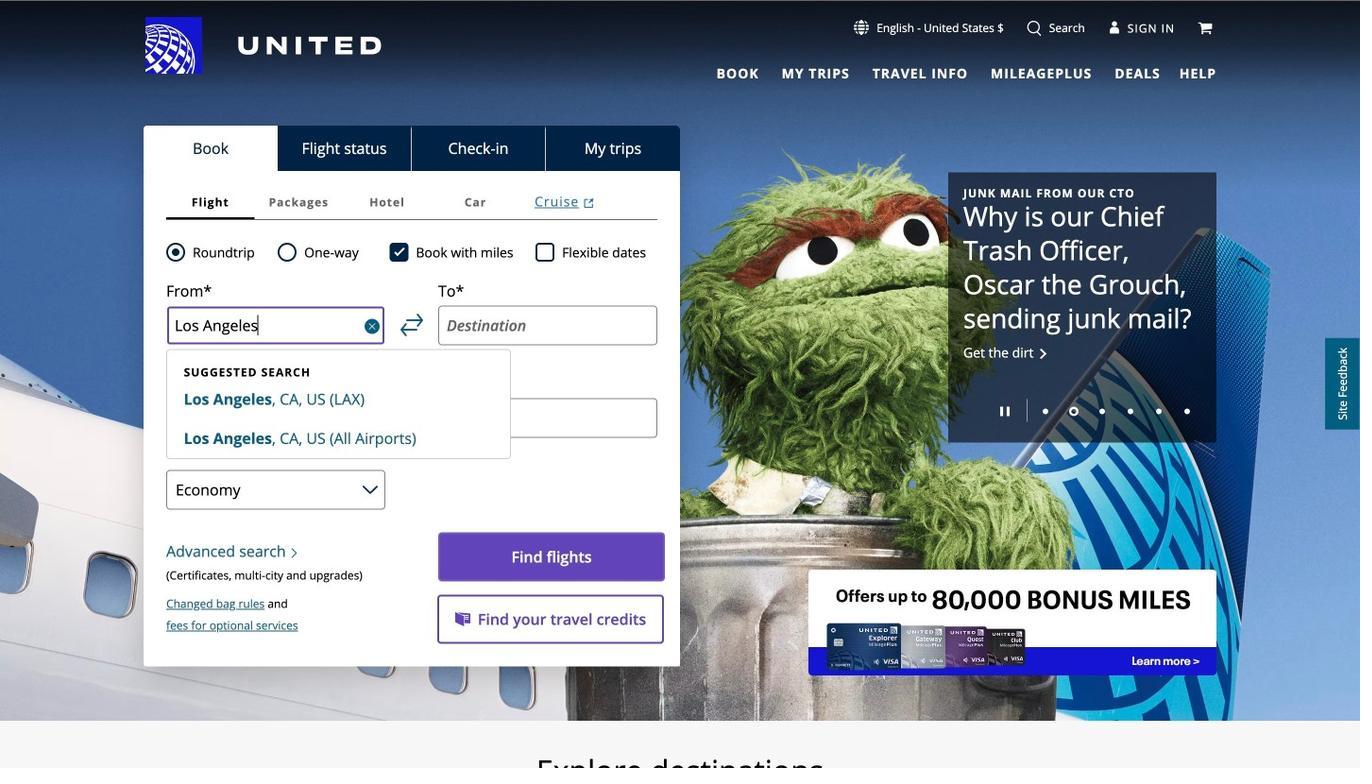 Task type: locate. For each thing, give the bounding box(es) containing it.
book with miles element
[[390, 241, 536, 264]]

carousel buttons element
[[964, 393, 1202, 428]]

explore destinations element
[[0, 752, 1361, 768]]

pause image
[[1001, 407, 1010, 416]]

tab list
[[706, 57, 1165, 85], [144, 126, 680, 171], [166, 184, 658, 220]]

main content
[[0, 1, 1361, 768]]

currently in english united states	$ enter to change image
[[854, 20, 869, 35]]

round trip flight search element
[[185, 241, 255, 264]]

list box
[[167, 350, 510, 458]]

slide 4 of 6 image
[[1128, 409, 1134, 414]]

Departure text field
[[175, 408, 256, 428]]

0 vertical spatial tab list
[[706, 57, 1165, 85]]

reverse origin and destination image
[[401, 314, 423, 336]]

navigation
[[0, 16, 1361, 85]]

1 vertical spatial tab list
[[144, 126, 680, 171]]



Task type: describe. For each thing, give the bounding box(es) containing it.
Return text field
[[287, 408, 356, 428]]

Destination text field
[[438, 306, 658, 345]]

united logo link to homepage image
[[146, 17, 382, 74]]

Origin text field
[[166, 306, 386, 345]]

slide 5 of 6 image
[[1157, 409, 1162, 414]]

2 vertical spatial tab list
[[166, 184, 658, 220]]

slide 1 of 6 image
[[1043, 409, 1049, 414]]

one way flight search element
[[297, 241, 359, 264]]

slide 2 of 6 image
[[1070, 407, 1079, 416]]

view cart, click to view list of recently searched saved trips. image
[[1198, 21, 1213, 36]]

slide 6 of 6 image
[[1185, 409, 1191, 414]]

slide 3 of 6 image
[[1100, 409, 1106, 414]]



Task type: vqa. For each thing, say whether or not it's contained in the screenshot.
Check-in text field
no



